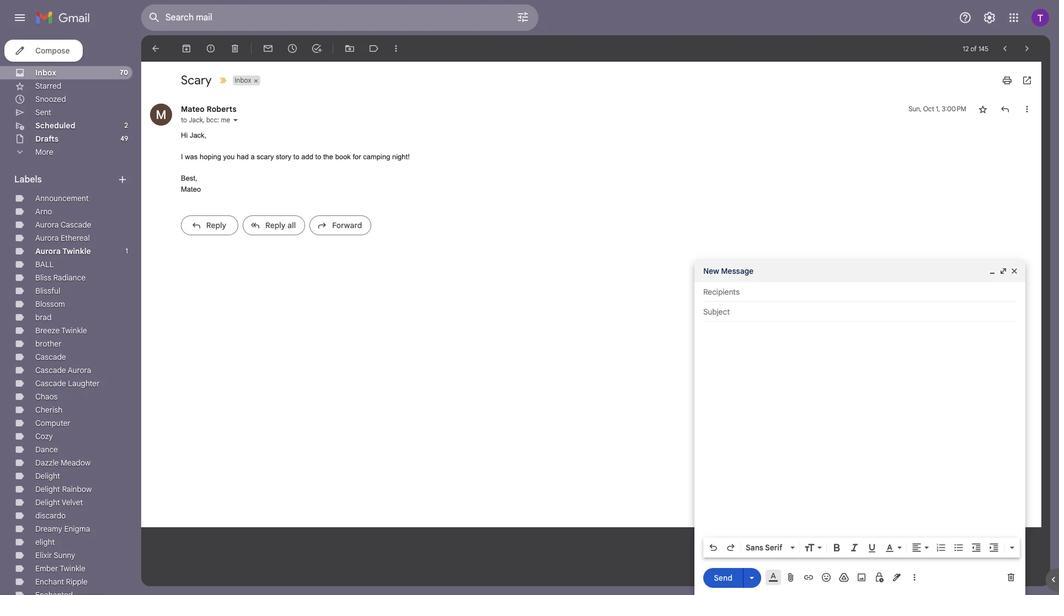 Task type: locate. For each thing, give the bounding box(es) containing it.
inbox up starred at the top of the page
[[35, 68, 56, 78]]

scary
[[257, 153, 274, 161]]

0 vertical spatial mateo
[[181, 104, 205, 114]]

indent less ‪(⌘[)‬ image
[[971, 543, 982, 554]]

sans serif option
[[744, 543, 788, 554]]

message
[[721, 266, 754, 276]]

0 vertical spatial delight
[[35, 472, 60, 482]]

mateo
[[181, 104, 205, 114], [181, 185, 201, 193]]

cascade aurora link
[[35, 366, 91, 376]]

2 delight from the top
[[35, 485, 60, 495]]

to left add
[[293, 153, 299, 161]]

book
[[335, 153, 351, 161]]

chaos
[[35, 392, 58, 402]]

cascade for cascade laughter
[[35, 379, 66, 389]]

1 horizontal spatial reply
[[265, 221, 286, 231]]

cascade down brother
[[35, 352, 66, 362]]

scary
[[181, 73, 212, 88]]

discardo
[[35, 511, 66, 521]]

inbox for inbox button
[[235, 76, 251, 84]]

aurora twinkle
[[35, 247, 91, 257]]

had
[[237, 153, 249, 161]]

aurora up aurora twinkle link
[[35, 233, 59, 243]]

sans serif
[[746, 543, 782, 553]]

1 vertical spatial mateo
[[181, 185, 201, 193]]

send
[[714, 573, 732, 583]]

2 vertical spatial delight
[[35, 498, 60, 508]]

settings image
[[983, 11, 996, 24]]

mateo roberts
[[181, 104, 237, 114]]

1 delight from the top
[[35, 472, 60, 482]]

i
[[181, 153, 183, 161]]

inbox link
[[35, 68, 56, 78]]

dance
[[35, 445, 58, 455]]

twinkle up 'ripple'
[[60, 564, 85, 574]]

inbox inside button
[[235, 76, 251, 84]]

twinkle for ember twinkle
[[60, 564, 85, 574]]

aurora up ball
[[35, 247, 61, 257]]

enchant
[[35, 578, 64, 587]]

bcc:
[[206, 116, 219, 124]]

delight down delight link
[[35, 485, 60, 495]]

announcement
[[35, 194, 89, 204]]

bliss radiance link
[[35, 273, 86, 283]]

aurora for aurora twinkle
[[35, 247, 61, 257]]

elixir
[[35, 551, 52, 561]]

ethereal
[[61, 233, 90, 243]]

cascade down cascade link
[[35, 366, 66, 376]]

insert signature image
[[891, 573, 902, 584]]

1 reply from the left
[[206, 221, 226, 231]]

cherish link
[[35, 405, 62, 415]]

brad
[[35, 313, 52, 323]]

12 of 145
[[963, 44, 989, 53]]

reply for reply
[[206, 221, 226, 231]]

0 horizontal spatial to
[[181, 116, 187, 124]]

inbox for inbox link
[[35, 68, 56, 78]]

compose
[[35, 46, 70, 56]]

main menu image
[[13, 11, 26, 24]]

not starred image
[[977, 104, 989, 115]]

recipients
[[703, 287, 740, 297]]

sun, oct 1, 3:00 pm
[[909, 105, 966, 113]]

delight for delight link
[[35, 472, 60, 482]]

more formatting options image
[[1007, 543, 1018, 554]]

twinkle down ethereal on the top left
[[62, 247, 91, 257]]

2 mateo from the top
[[181, 185, 201, 193]]

starred
[[35, 81, 61, 91]]

to left the
[[315, 153, 321, 161]]

inbox
[[35, 68, 56, 78], [235, 76, 251, 84]]

elight link
[[35, 538, 55, 548]]

indent more ‪(⌘])‬ image
[[989, 543, 1000, 554]]

2 reply from the left
[[265, 221, 286, 231]]

forward link
[[310, 216, 371, 236]]

ember twinkle link
[[35, 564, 85, 574]]

reply all
[[265, 221, 296, 231]]

report spam image
[[205, 43, 216, 54]]

story
[[276, 153, 291, 161]]

inbox inside labels navigation
[[35, 68, 56, 78]]

elixir sunny
[[35, 551, 75, 561]]

to
[[181, 116, 187, 124], [293, 153, 299, 161], [315, 153, 321, 161]]

mateo down best,
[[181, 185, 201, 193]]

brother
[[35, 339, 62, 349]]

hoping
[[200, 153, 221, 161]]

mark as unread image
[[263, 43, 274, 54]]

arno
[[35, 207, 52, 217]]

was
[[185, 153, 198, 161]]

aurora cascade
[[35, 220, 91, 230]]

0 horizontal spatial inbox
[[35, 68, 56, 78]]

0 vertical spatial twinkle
[[62, 247, 91, 257]]

computer
[[35, 419, 70, 429]]

ball link
[[35, 260, 54, 270]]

aurora twinkle link
[[35, 247, 91, 257]]

aurora down the arno link
[[35, 220, 59, 230]]

delight down dazzle
[[35, 472, 60, 482]]

cozy
[[35, 432, 53, 442]]

Message Body text field
[[703, 328, 1017, 535]]

insert photo image
[[856, 573, 867, 584]]

cascade aurora
[[35, 366, 91, 376]]

delight up discardo
[[35, 498, 60, 508]]

insert files using drive image
[[838, 573, 849, 584]]

mateo up 'jack' at top left
[[181, 104, 205, 114]]

1 vertical spatial delight
[[35, 485, 60, 495]]

ember twinkle
[[35, 564, 85, 574]]

cascade
[[61, 220, 91, 230], [35, 352, 66, 362], [35, 366, 66, 376], [35, 379, 66, 389]]

None search field
[[141, 4, 538, 31]]

2
[[124, 121, 128, 130]]

formatting options toolbar
[[703, 538, 1020, 558]]

serif
[[765, 543, 782, 553]]

labels
[[14, 174, 42, 185]]

scheduled link
[[35, 121, 75, 131]]

3 delight from the top
[[35, 498, 60, 508]]

discard draft ‪(⌘⇧d)‬ image
[[1006, 573, 1017, 584]]

archive image
[[181, 43, 192, 54]]

snoozed link
[[35, 94, 66, 104]]

1 horizontal spatial inbox
[[235, 76, 251, 84]]

Not starred checkbox
[[977, 104, 989, 115]]

Subject field
[[703, 307, 1017, 318]]

new message
[[703, 266, 754, 276]]

drafts
[[35, 134, 59, 144]]

numbered list ‪(⌘⇧7)‬ image
[[936, 543, 947, 554]]

0 horizontal spatial reply
[[206, 221, 226, 231]]

ember
[[35, 564, 58, 574]]

twinkle
[[62, 247, 91, 257], [61, 326, 87, 336], [60, 564, 85, 574]]

new message dialog
[[694, 260, 1025, 596]]

twinkle right "breeze"
[[61, 326, 87, 336]]

enchant ripple link
[[35, 578, 88, 587]]

1 horizontal spatial to
[[293, 153, 299, 161]]

Search mail text field
[[165, 12, 485, 23]]

hi jack,
[[181, 131, 206, 140]]

discardo link
[[35, 511, 66, 521]]

2 vertical spatial twinkle
[[60, 564, 85, 574]]

add to tasks image
[[311, 43, 322, 54]]

elixir sunny link
[[35, 551, 75, 561]]

1 vertical spatial twinkle
[[61, 326, 87, 336]]

delight for delight velvet
[[35, 498, 60, 508]]

send button
[[703, 568, 743, 588]]

cascade up chaos on the bottom left of page
[[35, 379, 66, 389]]

to left 'jack' at top left
[[181, 116, 187, 124]]

inbox down delete 'icon' at the top
[[235, 76, 251, 84]]

labels image
[[368, 43, 380, 54]]

more send options image
[[746, 573, 757, 584]]

aurora cascade link
[[35, 220, 91, 230]]

aurora
[[35, 220, 59, 230], [35, 233, 59, 243], [35, 247, 61, 257], [68, 366, 91, 376]]

cascade laughter link
[[35, 379, 100, 389]]



Task type: vqa. For each thing, say whether or not it's contained in the screenshot.
1st THE "SEP 8" from the top of the No Conversations Selected main content
no



Task type: describe. For each thing, give the bounding box(es) containing it.
delight velvet link
[[35, 498, 83, 508]]

delight link
[[35, 472, 60, 482]]

attach files image
[[786, 573, 797, 584]]

chaos link
[[35, 392, 58, 402]]

dazzle meadow
[[35, 458, 91, 468]]

breeze
[[35, 326, 60, 336]]

snooze image
[[287, 43, 298, 54]]

me
[[221, 116, 230, 124]]

camping
[[363, 153, 390, 161]]

blissful link
[[35, 286, 60, 296]]

computer link
[[35, 419, 70, 429]]

jack
[[189, 116, 203, 124]]

reply link
[[181, 216, 238, 236]]

1 mateo from the top
[[181, 104, 205, 114]]

elight
[[35, 538, 55, 548]]

search mail image
[[145, 8, 164, 28]]

12
[[963, 44, 969, 53]]

blossom link
[[35, 300, 65, 309]]

drafts link
[[35, 134, 59, 144]]

bulleted list ‪(⌘⇧8)‬ image
[[953, 543, 964, 554]]

delight for delight rainbow
[[35, 485, 60, 495]]

forward
[[332, 221, 362, 231]]

2 horizontal spatial to
[[315, 153, 321, 161]]

jack,
[[190, 131, 206, 140]]

i was hoping you had a scary story to add to the book for camping night!
[[181, 153, 410, 161]]

brother link
[[35, 339, 62, 349]]

sunny
[[54, 551, 75, 561]]

insert link ‪(⌘k)‬ image
[[803, 573, 814, 584]]

gmail image
[[35, 7, 95, 29]]

aurora up laughter
[[68, 366, 91, 376]]

delight rainbow
[[35, 485, 92, 495]]

delight velvet
[[35, 498, 83, 508]]

meadow
[[61, 458, 91, 468]]

minimize image
[[988, 267, 997, 276]]

aurora for aurora cascade
[[35, 220, 59, 230]]

pop out image
[[999, 267, 1008, 276]]

sun,
[[909, 105, 922, 113]]

delete image
[[229, 43, 241, 54]]

the
[[323, 153, 333, 161]]

compose button
[[4, 40, 83, 62]]

oct
[[923, 105, 934, 113]]

labels navigation
[[0, 35, 141, 596]]

1
[[126, 247, 128, 255]]

scheduled
[[35, 121, 75, 131]]

sent
[[35, 108, 51, 117]]

twinkle for aurora twinkle
[[62, 247, 91, 257]]

blissful
[[35, 286, 60, 296]]

ball
[[35, 260, 54, 270]]

toggle confidential mode image
[[874, 573, 885, 584]]

best, mateo
[[181, 174, 201, 193]]

cascade for cascade aurora
[[35, 366, 66, 376]]

twinkle for breeze twinkle
[[61, 326, 87, 336]]

dazzle
[[35, 458, 59, 468]]

underline ‪(⌘u)‬ image
[[867, 543, 878, 554]]

rainbow
[[62, 485, 92, 495]]

redo ‪(⌘y)‬ image
[[725, 543, 736, 554]]

reply for reply all
[[265, 221, 286, 231]]

blossom
[[35, 300, 65, 309]]

sun, oct 1, 3:00 pm cell
[[909, 104, 966, 115]]

to jack , bcc: me
[[181, 116, 230, 124]]

move to image
[[344, 43, 355, 54]]

bold ‪(⌘b)‬ image
[[831, 543, 842, 554]]

night!
[[392, 153, 410, 161]]

more button
[[0, 146, 132, 159]]

cascade link
[[35, 352, 66, 362]]

labels heading
[[14, 174, 117, 185]]

close image
[[1010, 267, 1019, 276]]

ripple
[[66, 578, 88, 587]]

you
[[223, 153, 235, 161]]

dreamy
[[35, 525, 62, 535]]

aurora for aurora ethereal
[[35, 233, 59, 243]]

show details image
[[232, 117, 239, 124]]

dreamy enigma
[[35, 525, 90, 535]]

support image
[[959, 11, 972, 24]]

3:00 pm
[[942, 105, 966, 113]]

cascade for cascade link
[[35, 352, 66, 362]]

cascade up ethereal on the top left
[[61, 220, 91, 230]]

1,
[[936, 105, 940, 113]]

undo ‪(⌘z)‬ image
[[708, 543, 719, 554]]

arno link
[[35, 207, 52, 217]]

announcement link
[[35, 194, 89, 204]]

49
[[120, 135, 128, 143]]

cozy link
[[35, 432, 53, 442]]

more
[[35, 147, 53, 157]]

bliss
[[35, 273, 51, 283]]

radiance
[[53, 273, 86, 283]]

breeze twinkle link
[[35, 326, 87, 336]]

insert emoji ‪(⌘⇧2)‬ image
[[821, 573, 832, 584]]

back to inbox image
[[150, 43, 161, 54]]

italic ‪(⌘i)‬ image
[[849, 543, 860, 554]]

aurora ethereal link
[[35, 233, 90, 243]]

more image
[[391, 43, 402, 54]]

more options image
[[911, 573, 918, 584]]

new
[[703, 266, 719, 276]]

70
[[120, 68, 128, 77]]

of
[[971, 44, 977, 53]]

dreamy enigma link
[[35, 525, 90, 535]]

aurora ethereal
[[35, 233, 90, 243]]

hi
[[181, 131, 188, 140]]

enigma
[[64, 525, 90, 535]]

brad link
[[35, 313, 52, 323]]

laughter
[[68, 379, 100, 389]]

roberts
[[207, 104, 237, 114]]

enchant ripple
[[35, 578, 88, 587]]

sans
[[746, 543, 763, 553]]

dazzle meadow link
[[35, 458, 91, 468]]

reply all link
[[243, 216, 305, 236]]

advanced search options image
[[512, 6, 534, 28]]



